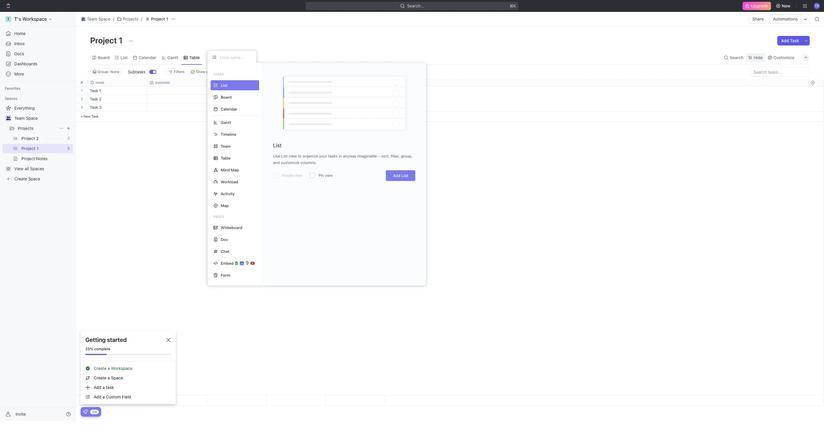Task type: locate. For each thing, give the bounding box(es) containing it.
1 horizontal spatial table
[[221, 156, 231, 161]]

0 horizontal spatial projects
[[18, 126, 34, 131]]

3 left task 3
[[81, 105, 83, 109]]

form
[[221, 273, 230, 278]]

map right the 'mind'
[[231, 168, 239, 172]]

Enter name... field
[[219, 55, 251, 60]]

1 horizontal spatial gantt
[[221, 120, 231, 125]]

0 vertical spatial project
[[151, 16, 165, 21]]

2 do from the top
[[216, 97, 221, 101]]

show closed button
[[188, 68, 220, 76]]

spaces
[[5, 96, 17, 101]]

list inside the use list view to organize your tasks in anyway imaginable – sort, filter, group, and customize columns.
[[281, 154, 288, 159]]

2 horizontal spatial space
[[111, 376, 123, 381]]

0 vertical spatial task
[[790, 38, 799, 43]]

‎task
[[90, 88, 98, 93], [90, 97, 98, 101]]

Search tasks... text field
[[750, 68, 810, 76]]

a for space
[[108, 376, 110, 381]]

set priority image for 1
[[325, 87, 334, 96]]

2 set priority element from the top
[[325, 95, 334, 104]]

0 horizontal spatial team space link
[[14, 114, 72, 123]]

2 to do from the top
[[210, 97, 221, 101]]

‎task down ‎task 1
[[90, 97, 98, 101]]

0 vertical spatial new
[[782, 3, 791, 8]]

0 vertical spatial to do cell
[[207, 87, 266, 95]]

view up 'customize'
[[289, 154, 297, 159]]

2 create from the top
[[94, 376, 107, 381]]

0 horizontal spatial project 1
[[90, 35, 124, 45]]

1 vertical spatial create
[[94, 376, 107, 381]]

set priority element
[[325, 87, 334, 96], [325, 95, 334, 104], [325, 104, 334, 112]]

favorites button
[[2, 85, 23, 92]]

view
[[215, 55, 225, 60]]

space down the create a workspace
[[111, 376, 123, 381]]

activity
[[221, 191, 235, 196]]

1 vertical spatial table
[[221, 156, 231, 161]]

0 vertical spatial do
[[216, 89, 221, 93]]

press space to select this row. row containing 2
[[76, 95, 88, 103]]

projects link
[[115, 15, 140, 23], [18, 124, 57, 133]]

board
[[98, 55, 110, 60], [221, 95, 232, 100]]

project 1 inside project 1 link
[[151, 16, 168, 21]]

closed
[[206, 70, 218, 74]]

1 vertical spatial task
[[90, 105, 98, 110]]

table link
[[188, 53, 200, 62]]

0 horizontal spatial team space
[[14, 116, 38, 121]]

add left task
[[94, 385, 101, 390]]

group,
[[401, 154, 413, 159]]

calendar link
[[138, 53, 156, 62]]

customize
[[774, 55, 794, 60]]

task for add task
[[790, 38, 799, 43]]

anyway
[[343, 154, 356, 159]]

add list
[[393, 173, 408, 178]]

1 vertical spatial team space link
[[14, 114, 72, 123]]

create up create a space
[[94, 366, 107, 371]]

do for task 3
[[216, 106, 221, 110]]

2 vertical spatial to do cell
[[207, 103, 266, 111]]

new
[[782, 3, 791, 8], [84, 115, 91, 118]]

0 horizontal spatial 2
[[81, 97, 83, 101]]

board down tasks
[[221, 95, 232, 100]]

1 vertical spatial team
[[14, 116, 25, 121]]

inbox link
[[2, 39, 73, 49]]

add down 'filter,'
[[393, 173, 401, 178]]

2 vertical spatial do
[[216, 106, 221, 110]]

1 vertical spatial board
[[221, 95, 232, 100]]

space right user group image
[[26, 116, 38, 121]]

table up the 'mind'
[[221, 156, 231, 161]]

task down task 3
[[91, 115, 99, 118]]

row group containing 1 2 3
[[76, 87, 88, 122]]

view for private
[[295, 173, 302, 178]]

gantt up timeline
[[221, 120, 231, 125]]

0 vertical spatial team space
[[87, 16, 110, 21]]

add up customize
[[781, 38, 789, 43]]

view right pin
[[325, 173, 333, 178]]

getting
[[85, 337, 106, 344]]

1 vertical spatial projects
[[18, 126, 34, 131]]

0 horizontal spatial new
[[84, 115, 91, 118]]

to for ‎task 1
[[210, 89, 215, 93]]

25%
[[85, 347, 93, 352]]

0 horizontal spatial /
[[113, 16, 114, 21]]

0 horizontal spatial table
[[189, 55, 200, 60]]

1 horizontal spatial team
[[87, 16, 97, 21]]

task up customize
[[790, 38, 799, 43]]

upgrade link
[[743, 2, 771, 10]]

projects
[[123, 16, 139, 21], [18, 126, 34, 131]]

2 left ‎task 2
[[81, 97, 83, 101]]

1 vertical spatial space
[[26, 116, 38, 121]]

⌘k
[[510, 3, 516, 8]]

calendar
[[139, 55, 156, 60], [221, 107, 237, 111]]

2 set priority image from the top
[[325, 95, 334, 104]]

team space right user group image
[[14, 116, 38, 121]]

board left list link
[[98, 55, 110, 60]]

1 vertical spatial map
[[221, 203, 229, 208]]

1 set priority element from the top
[[325, 87, 334, 96]]

1 vertical spatial to do
[[210, 97, 221, 101]]

do for ‎task 1
[[216, 89, 221, 93]]

task
[[106, 385, 114, 390]]

new down task 3
[[84, 115, 91, 118]]

0 vertical spatial team space link
[[79, 15, 112, 23]]

1 horizontal spatial 2
[[99, 97, 101, 101]]

0 horizontal spatial project
[[90, 35, 117, 45]]

row
[[88, 79, 385, 87]]

new inside grid
[[84, 115, 91, 118]]

a down add a task
[[103, 395, 105, 400]]

set priority image
[[325, 87, 334, 96], [325, 95, 334, 104], [325, 104, 334, 112]]

tree containing team space
[[2, 104, 73, 184]]

1 ‎task from the top
[[90, 88, 98, 93]]

1 to do cell from the top
[[207, 87, 266, 95]]

space
[[98, 16, 110, 21], [26, 116, 38, 121], [111, 376, 123, 381]]

1 horizontal spatial calendar
[[221, 107, 237, 111]]

to do
[[210, 89, 221, 93], [210, 97, 221, 101], [210, 106, 221, 110]]

1 vertical spatial do
[[216, 97, 221, 101]]

2 to do cell from the top
[[207, 95, 266, 103]]

to inside the use list view to organize your tasks in anyway imaginable – sort, filter, group, and customize columns.
[[298, 154, 302, 159]]

2 / from the left
[[141, 16, 142, 21]]

to do cell for ‎task 1
[[207, 87, 266, 95]]

0 horizontal spatial team
[[14, 116, 25, 121]]

3 to do from the top
[[210, 106, 221, 110]]

close image
[[166, 338, 171, 342]]

projects inside the sidebar navigation
[[18, 126, 34, 131]]

map
[[231, 168, 239, 172], [221, 203, 229, 208]]

team right user group image
[[14, 116, 25, 121]]

use list view to organize your tasks in anyway imaginable – sort, filter, group, and customize columns.
[[273, 154, 413, 165]]

space right user group icon
[[98, 16, 110, 21]]

gantt
[[167, 55, 178, 60], [221, 120, 231, 125]]

to do cell
[[207, 87, 266, 95], [207, 95, 266, 103], [207, 103, 266, 111]]

add
[[781, 38, 789, 43], [393, 173, 401, 178], [94, 385, 101, 390], [94, 395, 101, 400]]

a left task
[[103, 385, 105, 390]]

do for ‎task 2
[[216, 97, 221, 101]]

gantt left "table" link
[[167, 55, 178, 60]]

1 horizontal spatial project 1
[[151, 16, 168, 21]]

task inside button
[[790, 38, 799, 43]]

set priority element for 1
[[325, 87, 334, 96]]

1 vertical spatial ‎task
[[90, 97, 98, 101]]

0 vertical spatial create
[[94, 366, 107, 371]]

add down add a task
[[94, 395, 101, 400]]

a up task
[[108, 376, 110, 381]]

0 vertical spatial projects
[[123, 16, 139, 21]]

tasks
[[328, 154, 338, 159]]

project
[[151, 16, 165, 21], [90, 35, 117, 45]]

team space link inside tree
[[14, 114, 72, 123]]

task down ‎task 2
[[90, 105, 98, 110]]

press space to select this row. row
[[76, 87, 88, 95], [88, 87, 385, 96], [76, 95, 88, 103], [88, 95, 385, 104], [76, 103, 88, 112], [88, 103, 385, 112], [88, 396, 385, 406]]

search...
[[407, 3, 424, 8]]

view right private
[[295, 173, 302, 178]]

1 vertical spatial projects link
[[18, 124, 57, 133]]

3
[[99, 105, 102, 110], [81, 105, 83, 109]]

3 set priority element from the top
[[325, 104, 334, 112]]

2 inside 1 2 3
[[81, 97, 83, 101]]

row group
[[76, 87, 88, 122], [88, 87, 385, 122], [809, 87, 824, 122], [809, 396, 824, 406]]

2 ‎task from the top
[[90, 97, 98, 101]]

a up create a space
[[108, 366, 110, 371]]

cell
[[147, 87, 207, 95], [266, 87, 326, 95], [147, 95, 207, 103], [266, 95, 326, 103], [147, 103, 207, 111], [266, 103, 326, 111]]

started
[[107, 337, 127, 344]]

view inside the use list view to organize your tasks in anyway imaginable – sort, filter, group, and customize columns.
[[289, 154, 297, 159]]

0 vertical spatial calendar
[[139, 55, 156, 60]]

1 2 3
[[81, 89, 83, 109]]

0 vertical spatial project 1
[[151, 16, 168, 21]]

filter,
[[391, 154, 400, 159]]

2 vertical spatial to do
[[210, 106, 221, 110]]

and
[[273, 160, 280, 165]]

0 horizontal spatial board
[[98, 55, 110, 60]]

0 horizontal spatial map
[[221, 203, 229, 208]]

to do for ‎task 2
[[210, 97, 221, 101]]

calendar up timeline
[[221, 107, 237, 111]]

1 vertical spatial project
[[90, 35, 117, 45]]

new inside button
[[782, 3, 791, 8]]

map down activity
[[221, 203, 229, 208]]

0 horizontal spatial space
[[26, 116, 38, 121]]

1 vertical spatial to do cell
[[207, 95, 266, 103]]

1 horizontal spatial team space
[[87, 16, 110, 21]]

1 inside 1 2 3
[[81, 89, 83, 93]]

calendar up subtasks button
[[139, 55, 156, 60]]

0 vertical spatial map
[[231, 168, 239, 172]]

team down timeline
[[221, 144, 231, 149]]

1 horizontal spatial new
[[782, 3, 791, 8]]

tree
[[2, 104, 73, 184]]

to for ‎task 2
[[210, 97, 215, 101]]

0 horizontal spatial calendar
[[139, 55, 156, 60]]

subtasks button
[[126, 67, 149, 77]]

list
[[121, 55, 128, 60], [273, 143, 282, 149], [281, 154, 288, 159], [402, 173, 408, 178]]

team right user group icon
[[87, 16, 97, 21]]

search
[[730, 55, 744, 60]]

set priority image for 2
[[325, 95, 334, 104]]

1 horizontal spatial projects link
[[115, 15, 140, 23]]

0 vertical spatial team
[[87, 16, 97, 21]]

press space to select this row. row containing 1
[[76, 87, 88, 95]]

private view
[[282, 173, 302, 178]]

task
[[790, 38, 799, 43], [90, 105, 98, 110], [91, 115, 99, 118]]

project 1
[[151, 16, 168, 21], [90, 35, 124, 45]]

team space inside tree
[[14, 116, 38, 121]]

‎task 1
[[90, 88, 101, 93]]

2 for ‎task
[[99, 97, 101, 101]]

hide button
[[747, 53, 765, 62]]

‎task up ‎task 2
[[90, 88, 98, 93]]

1 horizontal spatial /
[[141, 16, 142, 21]]

0 vertical spatial to do
[[210, 89, 221, 93]]

2 vertical spatial task
[[91, 115, 99, 118]]

1 vertical spatial new
[[84, 115, 91, 118]]

1
[[166, 16, 168, 21], [119, 35, 123, 45], [99, 88, 101, 93], [81, 89, 83, 93]]

#
[[81, 80, 83, 85]]

a for task
[[103, 385, 105, 390]]

table up show
[[189, 55, 200, 60]]

0 vertical spatial table
[[189, 55, 200, 60]]

1 to do from the top
[[210, 89, 221, 93]]

1 horizontal spatial projects
[[123, 16, 139, 21]]

row group containing ‎task 1
[[88, 87, 385, 122]]

view for pin
[[325, 173, 333, 178]]

to do for ‎task 1
[[210, 89, 221, 93]]

to
[[210, 89, 215, 93], [210, 97, 215, 101], [210, 106, 215, 110], [298, 154, 302, 159]]

0 vertical spatial projects link
[[115, 15, 140, 23]]

team space right user group icon
[[87, 16, 110, 21]]

2 vertical spatial team
[[221, 144, 231, 149]]

to do for task 3
[[210, 106, 221, 110]]

add a custom field
[[94, 395, 131, 400]]

2 vertical spatial space
[[111, 376, 123, 381]]

to do cell for task 3
[[207, 103, 266, 111]]

team
[[87, 16, 97, 21], [14, 116, 25, 121], [221, 144, 231, 149]]

do
[[216, 89, 221, 93], [216, 97, 221, 101], [216, 106, 221, 110]]

‎task for ‎task 2
[[90, 97, 98, 101]]

2 inside "press space to select this row." row
[[99, 97, 101, 101]]

new up automations
[[782, 3, 791, 8]]

add for add a custom field
[[94, 395, 101, 400]]

0 vertical spatial ‎task
[[90, 88, 98, 93]]

1 vertical spatial calendar
[[221, 107, 237, 111]]

create up add a task
[[94, 376, 107, 381]]

3 set priority image from the top
[[325, 104, 334, 112]]

3 to do cell from the top
[[207, 103, 266, 111]]

add task button
[[778, 36, 803, 46]]

customize
[[281, 160, 299, 165]]

0 vertical spatial space
[[98, 16, 110, 21]]

list up use
[[273, 143, 282, 149]]

gantt link
[[166, 53, 178, 62]]

team space
[[87, 16, 110, 21], [14, 116, 38, 121]]

add inside button
[[781, 38, 789, 43]]

3 down ‎task 2
[[99, 105, 102, 110]]

2 up task 3
[[99, 97, 101, 101]]

list right use
[[281, 154, 288, 159]]

1 create from the top
[[94, 366, 107, 371]]

grid
[[76, 79, 824, 406]]

1 horizontal spatial map
[[231, 168, 239, 172]]

user group image
[[6, 117, 11, 120]]

0 vertical spatial board
[[98, 55, 110, 60]]

1 set priority image from the top
[[325, 87, 334, 96]]

0 vertical spatial gantt
[[167, 55, 178, 60]]

a
[[108, 366, 110, 371], [108, 376, 110, 381], [103, 385, 105, 390], [103, 395, 105, 400]]

view
[[289, 154, 297, 159], [295, 173, 302, 178], [325, 173, 333, 178]]

1 vertical spatial team space
[[14, 116, 38, 121]]

3 do from the top
[[216, 106, 221, 110]]

/
[[113, 16, 114, 21], [141, 16, 142, 21]]

1 do from the top
[[216, 89, 221, 93]]

new for new
[[782, 3, 791, 8]]



Task type: describe. For each thing, give the bounding box(es) containing it.
sort,
[[381, 154, 390, 159]]

new task
[[84, 115, 99, 118]]

0 horizontal spatial 3
[[81, 105, 83, 109]]

onboarding checklist button element
[[83, 410, 88, 415]]

docs
[[14, 51, 24, 56]]

tree inside the sidebar navigation
[[2, 104, 73, 184]]

press space to select this row. row containing task 3
[[88, 103, 385, 112]]

task 3
[[90, 105, 102, 110]]

‎task for ‎task 1
[[90, 88, 98, 93]]

1 vertical spatial gantt
[[221, 120, 231, 125]]

1 inside project 1 link
[[166, 16, 168, 21]]

subtasks
[[128, 69, 146, 74]]

create a workspace
[[94, 366, 132, 371]]

sidebar navigation
[[0, 12, 76, 422]]

customize button
[[766, 53, 796, 62]]

view button
[[207, 53, 227, 62]]

a for custom
[[103, 395, 105, 400]]

getting started
[[85, 337, 127, 344]]

25% complete
[[85, 347, 110, 352]]

whiteboard
[[221, 225, 242, 230]]

use
[[273, 154, 280, 159]]

add a task
[[94, 385, 114, 390]]

2 for 1
[[81, 97, 83, 101]]

set priority element for 2
[[325, 95, 334, 104]]

1 inside "press space to select this row." row
[[99, 88, 101, 93]]

a for workspace
[[108, 366, 110, 371]]

in
[[339, 154, 342, 159]]

custom
[[106, 395, 121, 400]]

0 horizontal spatial gantt
[[167, 55, 178, 60]]

mind
[[221, 168, 230, 172]]

1 horizontal spatial project
[[151, 16, 165, 21]]

show
[[196, 70, 205, 74]]

create for create a workspace
[[94, 366, 107, 371]]

private
[[282, 173, 294, 178]]

to for task 3
[[210, 106, 215, 110]]

create a space
[[94, 376, 123, 381]]

1/4
[[92, 410, 97, 414]]

tasks
[[213, 72, 224, 76]]

list down group,
[[402, 173, 408, 178]]

columns.
[[300, 160, 317, 165]]

pages
[[213, 215, 224, 219]]

embed
[[221, 261, 234, 266]]

show closed
[[196, 70, 218, 74]]

set priority image for 3
[[325, 104, 334, 112]]

list up subtasks button
[[121, 55, 128, 60]]

inbox
[[14, 41, 25, 46]]

board link
[[97, 53, 110, 62]]

chat
[[221, 249, 230, 254]]

1 horizontal spatial space
[[98, 16, 110, 21]]

1 / from the left
[[113, 16, 114, 21]]

task inside "press space to select this row." row
[[90, 105, 98, 110]]

to do cell for ‎task 2
[[207, 95, 266, 103]]

timeline
[[221, 132, 236, 137]]

doc
[[221, 237, 228, 242]]

grid containing ‎task 1
[[76, 79, 824, 406]]

workspace
[[111, 366, 132, 371]]

space inside tree
[[26, 116, 38, 121]]

home
[[14, 31, 26, 36]]

1 horizontal spatial team space link
[[79, 15, 112, 23]]

task for new task
[[91, 115, 99, 118]]

add for add a task
[[94, 385, 101, 390]]

set priority element for 3
[[325, 104, 334, 112]]

complete
[[94, 347, 110, 352]]

1 vertical spatial project 1
[[90, 35, 124, 45]]

board inside "link"
[[98, 55, 110, 60]]

0 horizontal spatial projects link
[[18, 124, 57, 133]]

1 horizontal spatial board
[[221, 95, 232, 100]]

new button
[[774, 1, 794, 11]]

new for new task
[[84, 115, 91, 118]]

user group image
[[81, 18, 85, 21]]

add for add task
[[781, 38, 789, 43]]

automations
[[773, 16, 798, 21]]

‎task 2
[[90, 97, 101, 101]]

1 horizontal spatial 3
[[99, 105, 102, 110]]

field
[[122, 395, 131, 400]]

onboarding checklist button image
[[83, 410, 88, 415]]

–
[[378, 154, 380, 159]]

upgrade
[[751, 3, 768, 8]]

dashboards link
[[2, 59, 73, 69]]

home link
[[2, 29, 73, 38]]

team inside tree
[[14, 116, 25, 121]]

press space to select this row. row containing ‎task 1
[[88, 87, 385, 96]]

share
[[753, 16, 764, 21]]

pin
[[319, 173, 324, 178]]

invite
[[15, 412, 26, 417]]

hide
[[754, 55, 763, 60]]

dashboards
[[14, 61, 37, 66]]

2 horizontal spatial team
[[221, 144, 231, 149]]

create for create a space
[[94, 376, 107, 381]]

favorites
[[5, 86, 20, 91]]

project 1 link
[[144, 15, 170, 23]]

search button
[[722, 53, 745, 62]]

add for add list
[[393, 173, 401, 178]]

pin view
[[319, 173, 333, 178]]

press space to select this row. row containing ‎task 2
[[88, 95, 385, 104]]

view button
[[207, 51, 227, 65]]

docs link
[[2, 49, 73, 59]]

imaginable
[[357, 154, 377, 159]]

mind map
[[221, 168, 239, 172]]

automations button
[[770, 15, 801, 24]]

workload
[[221, 180, 238, 184]]

add task
[[781, 38, 799, 43]]

organize
[[303, 154, 318, 159]]

press space to select this row. row containing 3
[[76, 103, 88, 112]]

your
[[319, 154, 327, 159]]

list link
[[119, 53, 128, 62]]

share button
[[749, 14, 768, 24]]



Task type: vqa. For each thing, say whether or not it's contained in the screenshot.
bottommost Tagging
no



